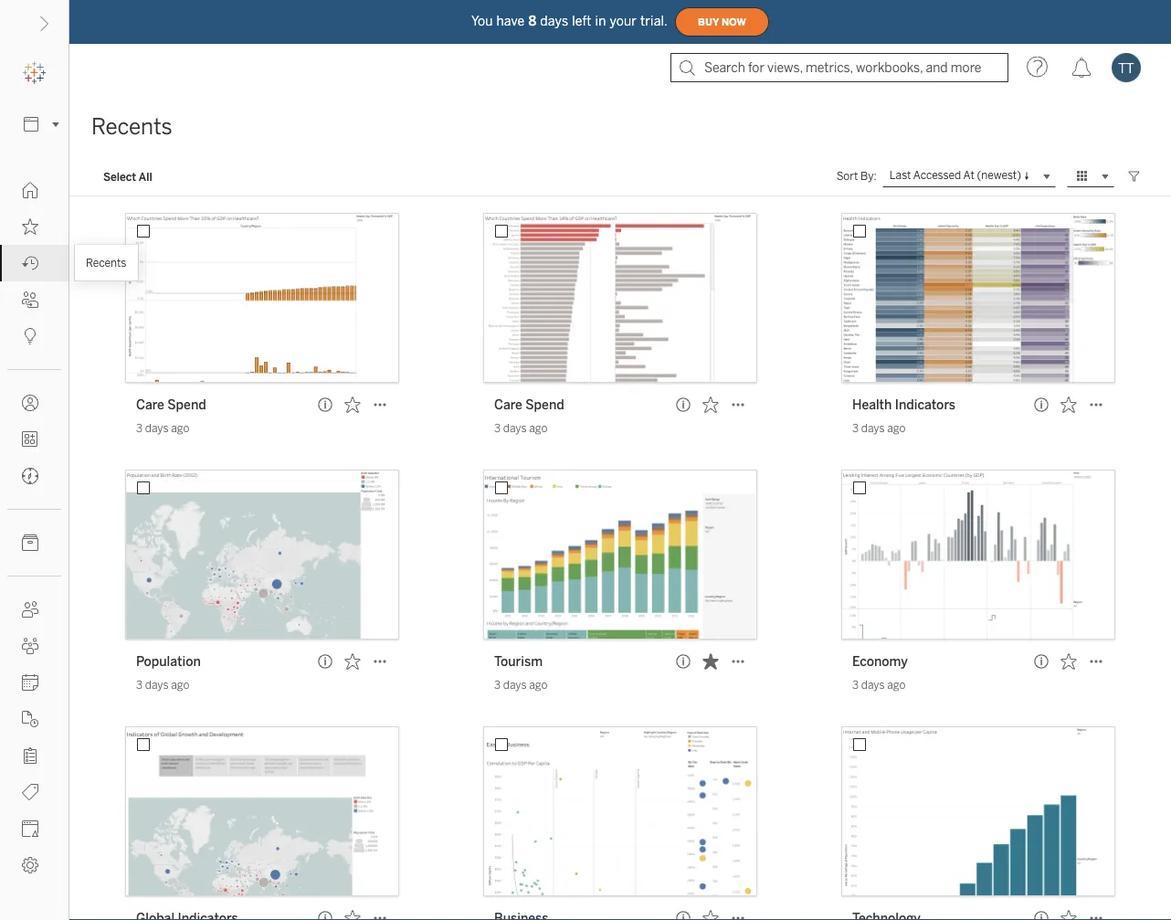 Task type: vqa. For each thing, say whether or not it's contained in the screenshot.
This asset is undergoing maintenance.
no



Task type: describe. For each thing, give the bounding box(es) containing it.
grid view image
[[1075, 168, 1091, 185]]

sort
[[837, 169, 858, 183]]

8
[[528, 13, 537, 29]]

main navigation. press the up and down arrow keys to access links. element
[[0, 172, 69, 884]]

2 care from the left
[[494, 397, 523, 412]]

indicators
[[895, 397, 956, 412]]

trial.
[[641, 13, 668, 29]]

select all button
[[91, 165, 164, 187]]

sort by:
[[837, 169, 877, 183]]

buy now
[[698, 16, 746, 28]]

buy
[[698, 16, 719, 28]]

have
[[497, 13, 525, 29]]

you
[[471, 13, 493, 29]]

2 spend from the left
[[526, 397, 564, 412]]

(newest)
[[977, 169, 1022, 182]]

at
[[964, 169, 975, 182]]

select
[[103, 170, 136, 183]]

now
[[722, 16, 746, 28]]

by:
[[861, 169, 877, 183]]

1 care spend from the left
[[136, 397, 206, 412]]

last accessed at (newest)
[[890, 169, 1022, 182]]

your
[[610, 13, 637, 29]]

accessed
[[914, 169, 961, 182]]

population
[[136, 654, 201, 669]]

health
[[852, 397, 892, 412]]

left
[[572, 13, 592, 29]]

select all
[[103, 170, 152, 183]]

1 care from the left
[[136, 397, 164, 412]]



Task type: locate. For each thing, give the bounding box(es) containing it.
1 spend from the left
[[167, 397, 206, 412]]

0 horizontal spatial care spend
[[136, 397, 206, 412]]

3
[[136, 422, 143, 435], [494, 422, 501, 435], [852, 422, 859, 435], [136, 678, 143, 692], [494, 678, 501, 692], [852, 678, 859, 692]]

care spend
[[136, 397, 206, 412], [494, 397, 564, 412]]

1 horizontal spatial care spend
[[494, 397, 564, 412]]

tourism
[[494, 654, 543, 669]]

in
[[595, 13, 606, 29]]

2 care spend from the left
[[494, 397, 564, 412]]

health indicators
[[852, 397, 956, 412]]

recents
[[91, 114, 172, 140]]

3 days ago
[[136, 422, 189, 435], [494, 422, 548, 435], [852, 422, 906, 435], [136, 678, 189, 692], [494, 678, 548, 692], [852, 678, 906, 692]]

navigation panel element
[[0, 55, 69, 884]]

care
[[136, 397, 164, 412], [494, 397, 523, 412]]

0 horizontal spatial care
[[136, 397, 164, 412]]

0 horizontal spatial spend
[[167, 397, 206, 412]]

buy now button
[[675, 7, 769, 37]]

1 horizontal spatial spend
[[526, 397, 564, 412]]

spend
[[167, 397, 206, 412], [526, 397, 564, 412]]

ago
[[171, 422, 189, 435], [529, 422, 548, 435], [887, 422, 906, 435], [171, 678, 189, 692], [529, 678, 548, 692], [887, 678, 906, 692]]

all
[[139, 170, 152, 183]]

Search for views, metrics, workbooks, and more text field
[[671, 53, 1009, 82]]

last
[[890, 169, 911, 182]]

economy
[[852, 654, 908, 669]]

last accessed at (newest) button
[[882, 165, 1056, 187]]

you have 8 days left in your trial.
[[471, 13, 668, 29]]

1 horizontal spatial care
[[494, 397, 523, 412]]

days
[[540, 13, 569, 29], [145, 422, 169, 435], [503, 422, 527, 435], [861, 422, 885, 435], [145, 678, 169, 692], [503, 678, 527, 692], [861, 678, 885, 692]]



